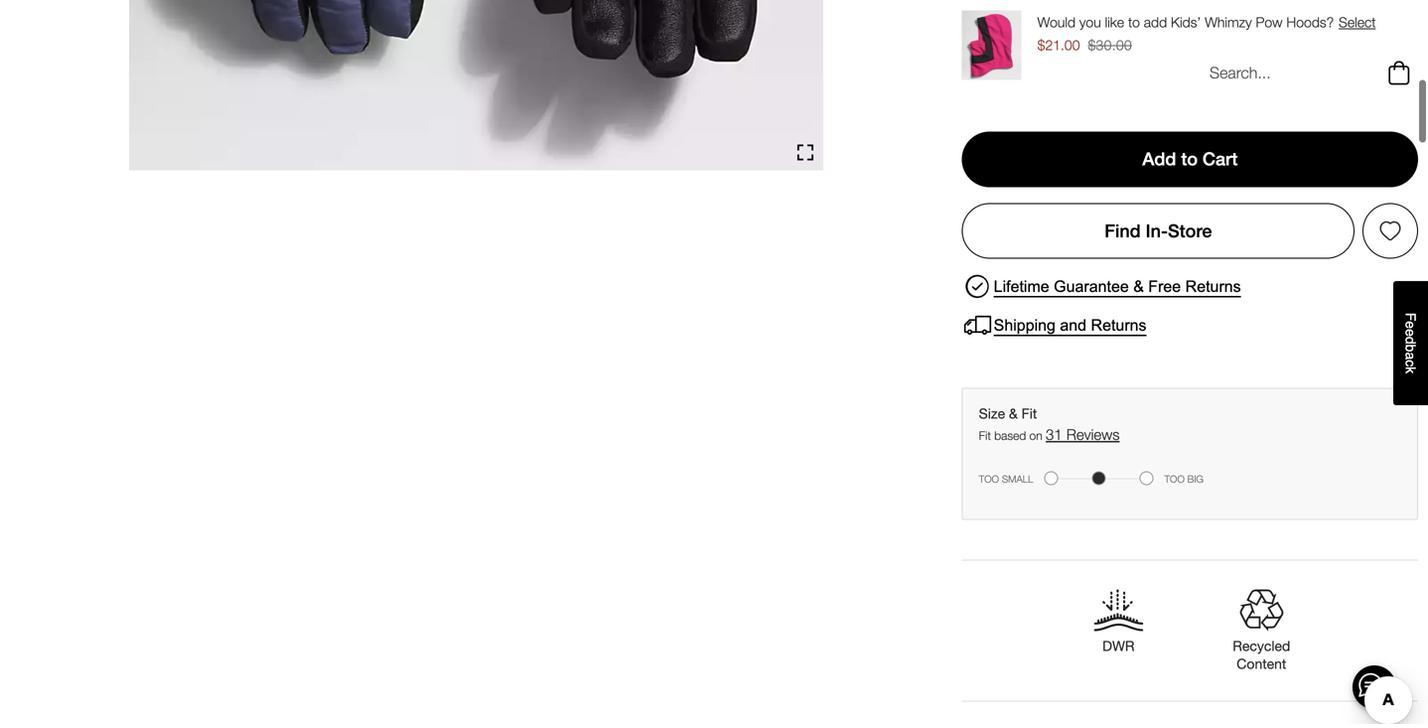 Task type: describe. For each thing, give the bounding box(es) containing it.
lifetime guarantee & free returns
[[994, 277, 1241, 295]]

reviews
[[1067, 426, 1120, 443]]

big
[[1187, 473, 1204, 485]]

c
[[1403, 360, 1419, 367]]

shipping and returns
[[994, 316, 1147, 334]]

31 reviews link
[[1046, 426, 1120, 443]]

you
[[1080, 14, 1101, 31]]

would
[[1038, 14, 1076, 31]]

too for too big
[[1164, 473, 1185, 485]]

hoods?
[[1287, 14, 1334, 31]]

content
[[1237, 656, 1287, 672]]

find in-store button
[[962, 203, 1355, 259]]

1 e from the top
[[1403, 321, 1419, 329]]

shipping
[[994, 316, 1056, 334]]

0 horizontal spatial fit
[[979, 429, 991, 443]]

free
[[1148, 277, 1181, 295]]

too for too small
[[979, 473, 999, 485]]

1 horizontal spatial fit
[[1022, 405, 1037, 422]]

recycled content
[[1233, 638, 1291, 672]]

find
[[1105, 220, 1141, 241]]

shipping and returns button
[[962, 309, 1147, 341]]

kids'
[[1171, 14, 1201, 31]]

$21.00
[[1038, 37, 1080, 53]]

31
[[1046, 426, 1062, 443]]

pow
[[1256, 14, 1283, 31]]

add to cart
[[1142, 149, 1238, 170]]

small
[[1002, 473, 1033, 485]]

would you like to add kids' whimzy pow hoods? select
[[1038, 14, 1376, 31]]

f e e d b a c k
[[1403, 313, 1419, 374]]

and
[[1060, 316, 1087, 334]]

lifetime guarantee & free returns button
[[962, 271, 1241, 302]]

f
[[1403, 313, 1419, 321]]

on
[[1029, 429, 1043, 443]]

to inside button
[[1181, 149, 1198, 170]]

store
[[1168, 220, 1212, 241]]

returns inside shipping and returns button
[[1091, 316, 1147, 334]]

view cart image
[[1383, 58, 1415, 88]]

k
[[1403, 367, 1419, 374]]

0 horizontal spatial to
[[1128, 14, 1140, 31]]



Task type: locate. For each thing, give the bounding box(es) containing it.
d
[[1403, 337, 1419, 344]]

1 horizontal spatial too
[[1164, 473, 1185, 485]]

too
[[979, 473, 999, 485], [1164, 473, 1185, 485]]

recycled
[[1233, 638, 1291, 654]]

guarantee
[[1054, 277, 1129, 295]]

& inside size & fit fit based on 31 reviews
[[1009, 405, 1018, 422]]

returns inside lifetime guarantee & free returns "button"
[[1186, 277, 1241, 295]]

2 too from the left
[[1164, 473, 1185, 485]]

fit
[[1022, 405, 1037, 422], [979, 429, 991, 443]]

too left big
[[1164, 473, 1185, 485]]

select button
[[1338, 11, 1377, 34]]

1 too from the left
[[979, 473, 999, 485]]

b
[[1403, 344, 1419, 352]]

returns down lifetime guarantee & free returns
[[1091, 316, 1147, 334]]

returns
[[1186, 277, 1241, 295], [1091, 316, 1147, 334]]

& inside "button"
[[1133, 277, 1144, 295]]

0 vertical spatial to
[[1128, 14, 1140, 31]]

size
[[979, 405, 1005, 422]]

0 horizontal spatial &
[[1009, 405, 1018, 422]]

a
[[1403, 352, 1419, 360]]

2 e from the top
[[1403, 329, 1419, 337]]

open full screen image
[[797, 144, 813, 160]]

dwr
[[1103, 638, 1135, 654]]

too left small
[[979, 473, 999, 485]]

1 vertical spatial &
[[1009, 405, 1018, 422]]

like
[[1105, 14, 1124, 31]]

based
[[994, 429, 1026, 443]]

size & fit fit based on 31 reviews
[[979, 405, 1120, 443]]

fit down size
[[979, 429, 991, 443]]

returns right free
[[1186, 277, 1241, 295]]

to right like
[[1128, 14, 1140, 31]]

too small
[[979, 473, 1033, 485]]

$30.00
[[1088, 37, 1132, 53]]

to right add
[[1181, 149, 1198, 170]]

in-
[[1146, 220, 1168, 241]]

fit up on
[[1022, 405, 1037, 422]]

e up "d" at the right top of the page
[[1403, 321, 1419, 329]]

whimzy
[[1205, 14, 1252, 31]]

select
[[1339, 14, 1376, 31]]

kids' whimzy pow hoods image
[[962, 11, 1022, 80]]

add
[[1144, 14, 1167, 31]]

to
[[1128, 14, 1140, 31], [1181, 149, 1198, 170]]

find in-store
[[1105, 220, 1212, 241]]

e
[[1403, 321, 1419, 329], [1403, 329, 1419, 337]]

&
[[1133, 277, 1144, 295], [1009, 405, 1018, 422]]

0 horizontal spatial too
[[979, 473, 999, 485]]

1 horizontal spatial returns
[[1186, 277, 1241, 295]]

add to cart button
[[962, 132, 1418, 187]]

1 vertical spatial to
[[1181, 149, 1198, 170]]

0 vertical spatial &
[[1133, 277, 1144, 295]]

1 vertical spatial fit
[[979, 429, 991, 443]]

0 horizontal spatial returns
[[1091, 316, 1147, 334]]

add
[[1142, 149, 1176, 170]]

f e e d b a c k button
[[1393, 281, 1428, 405]]

0 vertical spatial returns
[[1186, 277, 1241, 295]]

e up the b
[[1403, 329, 1419, 337]]

0 vertical spatial fit
[[1022, 405, 1037, 422]]

cart
[[1203, 149, 1238, 170]]

1 vertical spatial returns
[[1091, 316, 1147, 334]]

1 horizontal spatial &
[[1133, 277, 1144, 295]]

1 horizontal spatial to
[[1181, 149, 1198, 170]]

too big
[[1164, 473, 1204, 485]]

lifetime
[[994, 277, 1049, 295]]

& right size
[[1009, 405, 1018, 422]]

& left free
[[1133, 277, 1144, 295]]



Task type: vqa. For each thing, say whether or not it's contained in the screenshot.
Join in "Link"
no



